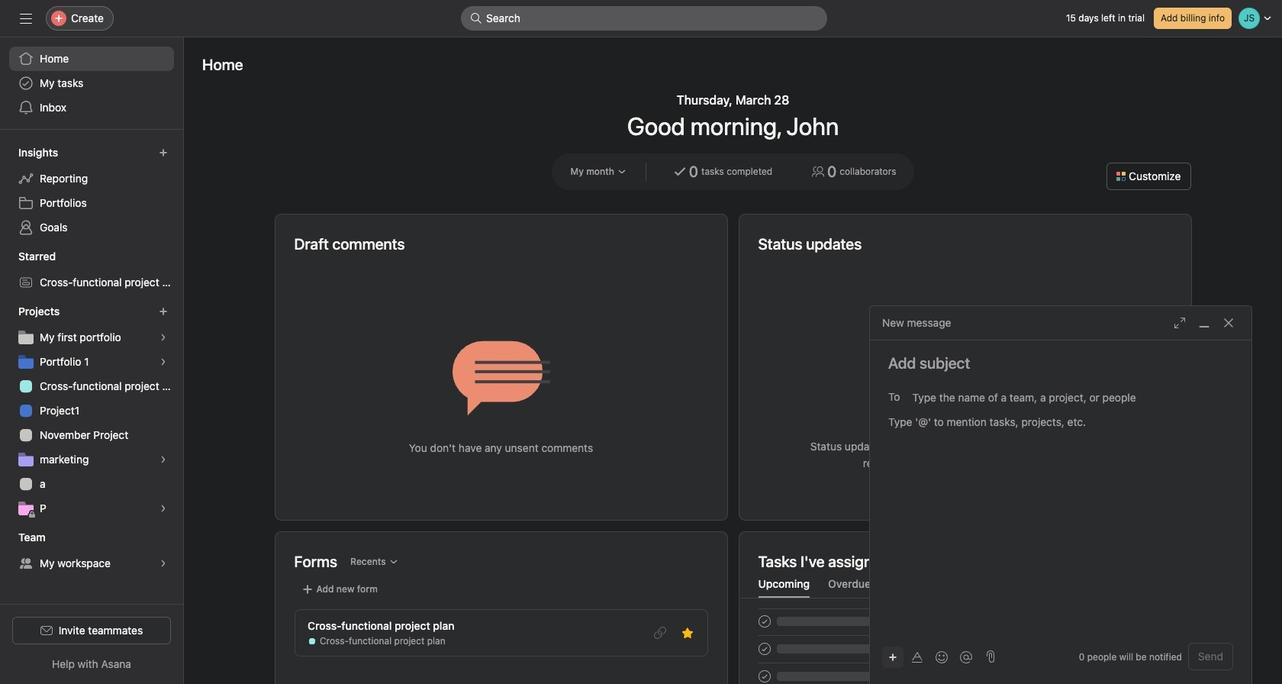 Task type: locate. For each thing, give the bounding box(es) containing it.
starred element
[[0, 243, 183, 298]]

toolbar
[[883, 645, 980, 668]]

expand popout to full screen image
[[1174, 317, 1186, 329]]

projects element
[[0, 298, 183, 524]]

prominent image
[[470, 12, 482, 24]]

list box
[[461, 6, 828, 31]]

new project or portfolio image
[[159, 307, 168, 316]]

dialog
[[870, 306, 1252, 684]]

global element
[[0, 37, 183, 129]]

see details, my workspace image
[[159, 559, 168, 568]]

close image
[[1223, 317, 1235, 329]]

at mention image
[[960, 651, 973, 663]]

formatting image
[[912, 651, 924, 663]]

teams element
[[0, 524, 183, 579]]



Task type: describe. For each thing, give the bounding box(es) containing it.
see details, p image
[[159, 504, 168, 513]]

minimize image
[[1199, 317, 1211, 329]]

hide sidebar image
[[20, 12, 32, 24]]

copy form link image
[[654, 627, 666, 639]]

new insights image
[[159, 148, 168, 157]]

Add subject text field
[[870, 353, 1252, 374]]

emoji image
[[936, 651, 948, 663]]

see details, marketing image
[[159, 455, 168, 464]]

insights element
[[0, 139, 183, 243]]

remove from favorites image
[[681, 627, 694, 639]]

Type the name of a team, a project, or people text field
[[913, 388, 1225, 406]]

see details, my first portfolio image
[[159, 333, 168, 342]]

see details, portfolio 1 image
[[159, 357, 168, 366]]



Task type: vqa. For each thing, say whether or not it's contained in the screenshot.
task moved to a section → set assignee
no



